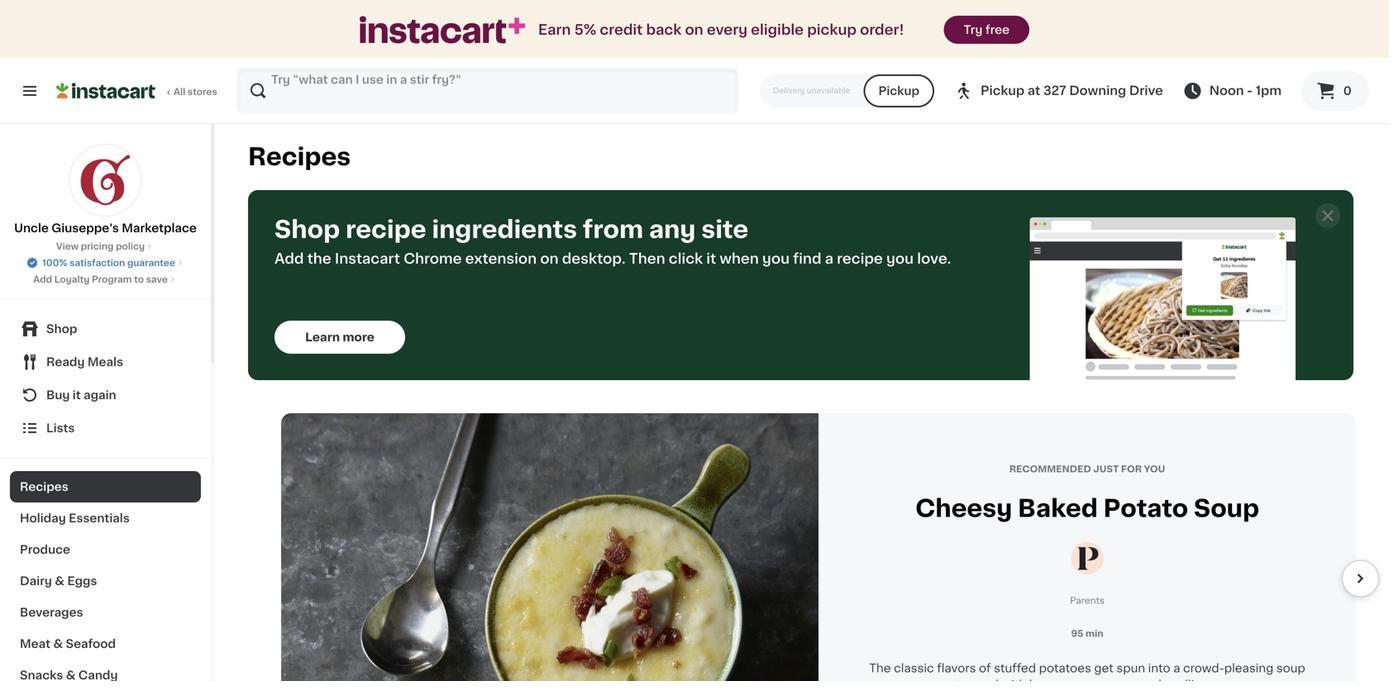 Task type: describe. For each thing, give the bounding box(es) containing it.
again
[[84, 389, 116, 401]]

the
[[869, 663, 891, 674]]

stores
[[188, 87, 217, 96]]

beverages link
[[10, 597, 201, 628]]

0
[[1343, 85, 1352, 97]]

buy it again
[[46, 389, 116, 401]]

pricing
[[81, 242, 114, 251]]

instacart logo image
[[56, 81, 155, 101]]

dairy & eggs link
[[10, 566, 201, 597]]

100%
[[42, 258, 67, 267]]

pickup for pickup
[[879, 85, 919, 97]]

holiday essentials
[[20, 513, 130, 524]]

love.
[[917, 252, 951, 266]]

noon - 1pm
[[1209, 85, 1282, 97]]

extension banner image
[[1030, 217, 1296, 380]]

learn
[[305, 332, 340, 343]]

pickup
[[807, 23, 857, 37]]

classic
[[894, 663, 934, 674]]

recommended
[[1009, 465, 1091, 474]]

cream
[[1100, 679, 1137, 681]]

lists
[[46, 423, 75, 434]]

learn more
[[305, 332, 374, 343]]

all stores link
[[56, 68, 218, 114]]

all
[[174, 87, 185, 96]]

view
[[56, 242, 79, 251]]

of
[[979, 663, 991, 674]]

potatoes
[[1039, 663, 1091, 674]]

pickup at 327 downing drive
[[981, 85, 1163, 97]]

ready meals
[[46, 356, 123, 368]]

any
[[649, 218, 696, 241]]

seafood
[[66, 638, 116, 650]]

meat & seafood
[[20, 638, 116, 650]]

the classic flavors of stuffed potatoes get spun into a crowd-pleasing soup topped with bacon, sour cream and scallions.
[[869, 663, 1305, 681]]

a inside the classic flavors of stuffed potatoes get spun into a crowd-pleasing soup topped with bacon, sour cream and scallions.
[[1173, 663, 1180, 674]]

noon
[[1209, 85, 1244, 97]]

instacart
[[335, 252, 400, 266]]

crowd-
[[1183, 663, 1224, 674]]

when
[[720, 252, 759, 266]]

order!
[[860, 23, 904, 37]]

& for dairy
[[55, 575, 64, 587]]

recommended just for you
[[1009, 465, 1165, 474]]

0 vertical spatial recipe
[[346, 218, 426, 241]]

downing
[[1069, 85, 1126, 97]]

ready meals button
[[10, 346, 201, 379]]

lists link
[[10, 412, 201, 445]]

chrome
[[404, 252, 462, 266]]

save
[[146, 275, 168, 284]]

100% satisfaction guarantee button
[[26, 253, 185, 270]]

loyalty
[[54, 275, 90, 284]]

bacon,
[[1029, 679, 1069, 681]]

Search field
[[238, 69, 737, 112]]

dairy
[[20, 575, 52, 587]]

0 button
[[1301, 71, 1369, 111]]

you
[[1144, 465, 1165, 474]]

add loyalty program to save
[[33, 275, 168, 284]]

pickup at 327 downing drive button
[[954, 68, 1163, 114]]

service type group
[[760, 74, 934, 107]]

at
[[1028, 85, 1040, 97]]

earn
[[538, 23, 571, 37]]

1 you from the left
[[762, 252, 790, 266]]

dairy & eggs
[[20, 575, 97, 587]]

for
[[1121, 465, 1142, 474]]

noon - 1pm link
[[1183, 81, 1282, 101]]

0 vertical spatial on
[[685, 23, 703, 37]]

uncle giuseppe's marketplace logo image
[[69, 144, 142, 217]]

find
[[793, 252, 821, 266]]

parents
[[1070, 596, 1105, 605]]

site
[[701, 218, 748, 241]]

from
[[583, 218, 643, 241]]

0 horizontal spatial on
[[540, 252, 559, 266]]

add for add the instacart chrome extension on desktop. then click it when you find a recipe you love.
[[275, 252, 304, 266]]

0 horizontal spatial recipes
[[20, 481, 68, 493]]

100% satisfaction guarantee
[[42, 258, 175, 267]]

pickup button
[[864, 74, 934, 107]]

view pricing policy link
[[56, 240, 155, 253]]

shop link
[[10, 313, 201, 346]]

desktop.
[[562, 252, 626, 266]]

learn more button
[[275, 321, 405, 354]]



Task type: locate. For each thing, give the bounding box(es) containing it.
it right the click
[[706, 252, 716, 266]]

0 vertical spatial &
[[55, 575, 64, 587]]

ingredients
[[432, 218, 577, 241]]

back
[[646, 23, 682, 37]]

pleasing
[[1224, 663, 1274, 674]]

soup
[[1277, 663, 1305, 674]]

add the instacart chrome extension on desktop. then click it when you find a recipe you love.
[[275, 252, 951, 266]]

uncle giuseppe's marketplace
[[14, 222, 197, 234]]

try
[[964, 24, 983, 36]]

eggs
[[67, 575, 97, 587]]

1 vertical spatial recipes
[[20, 481, 68, 493]]

& right meat
[[53, 638, 63, 650]]

1 horizontal spatial recipes
[[248, 145, 351, 169]]

item carousel region
[[248, 413, 1379, 681]]

sour
[[1072, 679, 1097, 681]]

uncle
[[14, 222, 49, 234]]

1 horizontal spatial add
[[275, 252, 304, 266]]

shop
[[275, 218, 340, 241], [46, 323, 77, 335]]

0 horizontal spatial it
[[73, 389, 81, 401]]

produce
[[20, 544, 70, 556]]

produce link
[[10, 534, 201, 566]]

2 you from the left
[[886, 252, 914, 266]]

& for meat
[[53, 638, 63, 650]]

more
[[343, 332, 374, 343]]

shop for shop recipe ingredients from any site
[[275, 218, 340, 241]]

a right find
[[825, 252, 833, 266]]

every
[[707, 23, 748, 37]]

95
[[1071, 629, 1083, 638]]

1 horizontal spatial it
[[706, 252, 716, 266]]

None search field
[[236, 68, 738, 114]]

potato
[[1103, 497, 1188, 521]]

1 horizontal spatial pickup
[[981, 85, 1025, 97]]

on right back
[[685, 23, 703, 37]]

1 horizontal spatial shop
[[275, 218, 340, 241]]

shop up ready
[[46, 323, 77, 335]]

with
[[1002, 679, 1026, 681]]

1 horizontal spatial on
[[685, 23, 703, 37]]

policy
[[116, 242, 145, 251]]

1 vertical spatial on
[[540, 252, 559, 266]]

just
[[1093, 465, 1119, 474]]

beverages
[[20, 607, 83, 618]]

1 vertical spatial shop
[[46, 323, 77, 335]]

topped
[[956, 679, 999, 681]]

0 vertical spatial shop
[[275, 218, 340, 241]]

0 vertical spatial a
[[825, 252, 833, 266]]

on left desktop.
[[540, 252, 559, 266]]

ready
[[46, 356, 85, 368]]

you left find
[[762, 252, 790, 266]]

extension
[[465, 252, 537, 266]]

& inside meat & seafood link
[[53, 638, 63, 650]]

shop up the the
[[275, 218, 340, 241]]

0 horizontal spatial pickup
[[879, 85, 919, 97]]

pickup left at
[[981, 85, 1025, 97]]

add inside 'link'
[[33, 275, 52, 284]]

1 horizontal spatial a
[[1173, 663, 1180, 674]]

0 vertical spatial add
[[275, 252, 304, 266]]

guarantee
[[127, 258, 175, 267]]

0 horizontal spatial recipe
[[346, 218, 426, 241]]

baked
[[1018, 497, 1098, 521]]

recipe
[[346, 218, 426, 241], [837, 252, 883, 266]]

0 horizontal spatial shop
[[46, 323, 77, 335]]

into
[[1148, 663, 1170, 674]]

1pm
[[1256, 85, 1282, 97]]

to
[[134, 275, 144, 284]]

free
[[985, 24, 1010, 36]]

recipe right find
[[837, 252, 883, 266]]

essentials
[[69, 513, 130, 524]]

soup
[[1194, 497, 1259, 521]]

add loyalty program to save link
[[33, 273, 178, 286]]

1 vertical spatial a
[[1173, 663, 1180, 674]]

buy
[[46, 389, 70, 401]]

it
[[706, 252, 716, 266], [73, 389, 81, 401]]

recipes
[[248, 145, 351, 169], [20, 481, 68, 493]]

giuseppe's
[[52, 222, 119, 234]]

eligible
[[751, 23, 804, 37]]

satisfaction
[[70, 258, 125, 267]]

all stores
[[174, 87, 217, 96]]

and
[[1140, 679, 1162, 681]]

& left eggs
[[55, 575, 64, 587]]

you left love.
[[886, 252, 914, 266]]

5%
[[574, 23, 596, 37]]

pickup for pickup at 327 downing drive
[[981, 85, 1025, 97]]

ready meals link
[[10, 346, 201, 379]]

marketplace
[[122, 222, 197, 234]]

pickup inside popup button
[[981, 85, 1025, 97]]

95 min
[[1071, 629, 1104, 638]]

shop recipe ingredients from any site
[[275, 218, 748, 241]]

flavors
[[937, 663, 976, 674]]

add
[[275, 252, 304, 266], [33, 275, 52, 284]]

add down 100%
[[33, 275, 52, 284]]

parents image
[[1071, 542, 1104, 575]]

1 vertical spatial recipe
[[837, 252, 883, 266]]

try free
[[964, 24, 1010, 36]]

scallions.
[[1165, 679, 1218, 681]]

instacart plus icon image
[[360, 16, 525, 43]]

1 vertical spatial add
[[33, 275, 52, 284]]

0 horizontal spatial you
[[762, 252, 790, 266]]

1 vertical spatial &
[[53, 638, 63, 650]]

add left the the
[[275, 252, 304, 266]]

program
[[92, 275, 132, 284]]

& inside dairy & eggs link
[[55, 575, 64, 587]]

holiday
[[20, 513, 66, 524]]

earn 5% credit back on every eligible pickup order!
[[538, 23, 904, 37]]

a right into
[[1173, 663, 1180, 674]]

then
[[629, 252, 665, 266]]

0 vertical spatial recipes
[[248, 145, 351, 169]]

cheesy
[[915, 497, 1012, 521]]

cheesy baked potato soup
[[915, 497, 1259, 521]]

1 horizontal spatial you
[[886, 252, 914, 266]]

add for add loyalty program to save
[[33, 275, 52, 284]]

recipe up instacart at top left
[[346, 218, 426, 241]]

holiday essentials link
[[10, 503, 201, 534]]

1 vertical spatial it
[[73, 389, 81, 401]]

pickup inside button
[[879, 85, 919, 97]]

0 vertical spatial it
[[706, 252, 716, 266]]

pickup down the order!
[[879, 85, 919, 97]]

1 horizontal spatial recipe
[[837, 252, 883, 266]]

meals
[[88, 356, 123, 368]]

drive
[[1129, 85, 1163, 97]]

credit
[[600, 23, 643, 37]]

0 horizontal spatial a
[[825, 252, 833, 266]]

meat & seafood link
[[10, 628, 201, 660]]

0 horizontal spatial add
[[33, 275, 52, 284]]

pickup
[[981, 85, 1025, 97], [879, 85, 919, 97]]

get
[[1094, 663, 1114, 674]]

327
[[1043, 85, 1066, 97]]

stuffed
[[994, 663, 1036, 674]]

shop for shop
[[46, 323, 77, 335]]

recipes link
[[10, 471, 201, 503]]

it right buy
[[73, 389, 81, 401]]



Task type: vqa. For each thing, say whether or not it's contained in the screenshot.
BABY link
no



